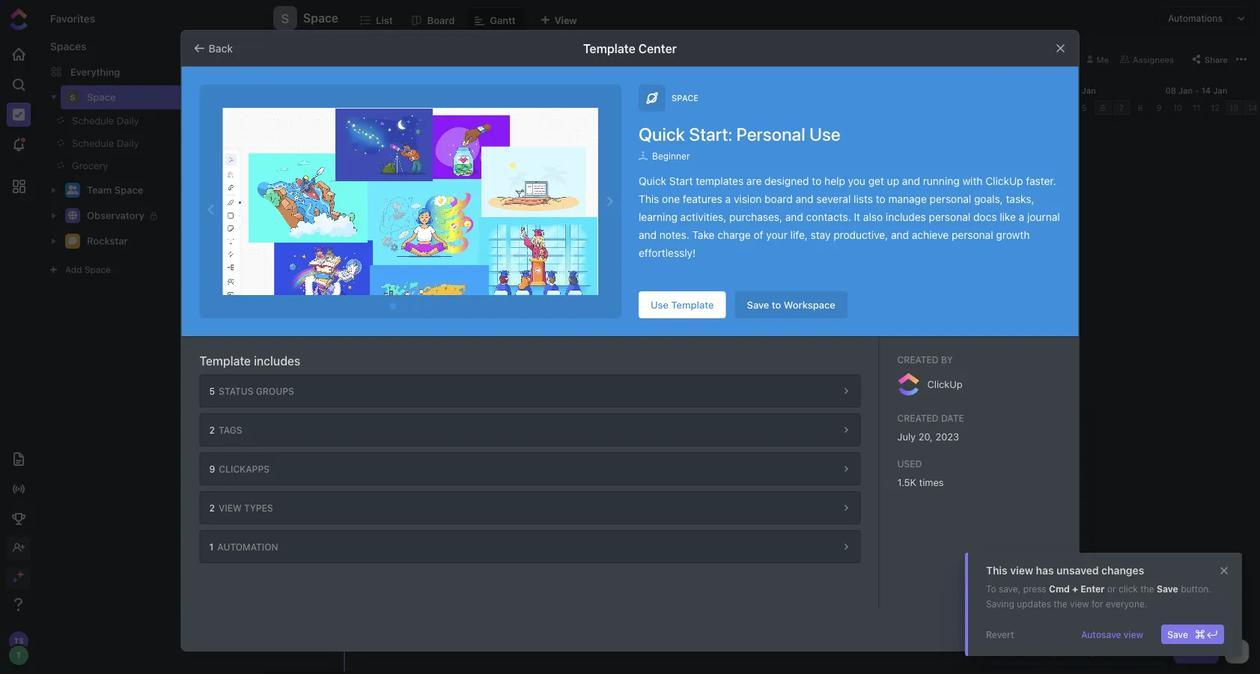 Task type: vqa. For each thing, say whether or not it's contained in the screenshot.


Task type: locate. For each thing, give the bounding box(es) containing it.
and
[[902, 175, 920, 187], [796, 193, 814, 205], [786, 211, 804, 223], [639, 229, 657, 241], [891, 229, 909, 241]]

6 - from the left
[[1196, 86, 1200, 95]]

dec inside 27 nov - 03 dec element
[[428, 86, 444, 95]]

1 horizontal spatial includes
[[886, 211, 926, 223]]

gantt
[[490, 15, 516, 26]]

0 vertical spatial clickup
[[986, 175, 1024, 187]]

2 jan from the left
[[1082, 86, 1096, 95]]

21 element
[[795, 100, 813, 116]]

12 element
[[626, 100, 645, 116], [1207, 100, 1225, 116]]

created date july 20, 2023
[[898, 413, 964, 442]]

personal
[[737, 124, 806, 145]]

01
[[1035, 86, 1045, 95]]

0 horizontal spatial 24 element
[[290, 100, 309, 116]]

0 horizontal spatial 29 element
[[383, 100, 402, 116]]

1 for 1
[[428, 103, 432, 113]]

1 horizontal spatial 28 element
[[926, 100, 944, 116]]

schedule daily for second schedule daily link from the top
[[72, 137, 139, 149]]

nov
[[260, 86, 276, 95], [297, 86, 313, 95], [391, 86, 407, 95]]

unsaved
[[1057, 564, 1099, 577]]

created inside created date july 20, 2023
[[898, 413, 939, 423]]

0 vertical spatial this
[[639, 193, 659, 205]]

0 horizontal spatial template
[[200, 354, 251, 368]]

template up status
[[200, 354, 251, 368]]

1 horizontal spatial 7
[[1120, 103, 1124, 113]]

1 horizontal spatial 13 element
[[1225, 100, 1244, 116]]

- for 17
[[670, 86, 674, 95]]

27 for 27 nov - 03 dec
[[379, 86, 389, 95]]

1 quick from the top
[[639, 124, 685, 145]]

view
[[219, 503, 242, 513], [1011, 564, 1034, 577], [1070, 598, 1089, 609], [1124, 629, 1144, 640]]

nov right the 20
[[260, 86, 276, 95]]

28 element containing 28
[[365, 100, 383, 116]]

save down button.
[[1168, 629, 1189, 640]]

24 element
[[290, 100, 309, 116], [851, 100, 870, 116]]

view for autosave
[[1124, 629, 1144, 640]]

23 element down '20 nov - 26 nov' element at the top of the page
[[271, 100, 290, 116]]

1 8 from the left
[[557, 103, 563, 113]]

- for 03
[[409, 86, 413, 95]]

29 element
[[383, 100, 402, 116], [944, 100, 963, 116]]

- for 26
[[278, 86, 282, 95]]

11
[[642, 86, 650, 95], [612, 103, 620, 113], [1193, 103, 1201, 113], [235, 116, 243, 125], [235, 138, 243, 148]]

1 horizontal spatial the
[[1054, 598, 1068, 609]]

12 for 2nd '12' "element" from the right
[[631, 103, 640, 113]]

board
[[427, 14, 455, 26]]

0 vertical spatial includes
[[886, 211, 926, 223]]

1 dec from the left
[[428, 86, 444, 95]]

growth
[[996, 229, 1030, 241]]

29 element containing 29
[[383, 100, 402, 116]]

27 left 28
[[350, 103, 360, 113]]

1 jan from the left
[[1047, 86, 1061, 95]]

26 right 25
[[331, 103, 342, 113]]

nov for 20
[[260, 86, 276, 95]]

1 - from the left
[[278, 86, 282, 95]]

nov up 29
[[391, 86, 407, 95]]

0 vertical spatial created
[[898, 354, 939, 365]]

you
[[677, 38, 692, 48]]

one
[[662, 193, 680, 205]]

quick start templates are designed to help you get up and running with clickup faster. this one features a vision board and several lists to manage personal goals, tasks, learning activities, purchases, and contacts. it also includes personal docs like a journal and notes. take charge of your life, stay productive, and achieve personal growth effortlessly!
[[639, 175, 1060, 259]]

30 element left 1 element
[[963, 100, 982, 116]]

the right 'click' in the bottom of the page
[[1141, 583, 1155, 594]]

2 schedule daily from the top
[[72, 137, 139, 149]]

6 right 4 element
[[1101, 103, 1106, 113]]

1 schedule daily from the top
[[72, 115, 139, 126]]

grocery
[[72, 160, 108, 171]]

favorites
[[50, 12, 95, 25]]

or
[[1108, 583, 1116, 594]]

27 element
[[346, 100, 365, 116], [907, 100, 926, 116]]

11 element down 11 dec - 17 dec element
[[607, 100, 626, 116]]

1 vertical spatial weekend)
[[514, 255, 556, 266]]

achieve
[[912, 229, 949, 241]]

1 banananananananananana from the top
[[363, 229, 479, 239]]

1 vertical spatial template
[[671, 299, 714, 310]]

1 vertical spatial jm
[[348, 257, 356, 264]]

1 26 element from the left
[[327, 100, 346, 116]]

26 element
[[327, 100, 346, 116], [888, 100, 907, 116]]

revert button
[[980, 625, 1021, 644]]

personal down docs
[[952, 229, 994, 241]]

quick inside quick start templates are designed to help you get up and running with clickup faster. this one features a vision board and several lists to manage personal goals, tasks, learning activities, purchases, and contacts. it also includes personal docs like a journal and notes. take charge of your life, stay productive, and achieve personal growth effortlessly!
[[639, 175, 667, 187]]

5
[[502, 103, 507, 113], [1082, 103, 1087, 113], [209, 386, 215, 396]]

2 14 element from the left
[[1244, 100, 1261, 116]]

14 element
[[664, 100, 682, 116], [1244, 100, 1261, 116]]

14 element down 08 jan - 14 jan element
[[1244, 100, 1261, 116]]

26 inside '20 nov - 26 nov' element
[[284, 86, 295, 95]]

0 horizontal spatial 14
[[668, 103, 677, 113]]

0 horizontal spatial 25 element
[[309, 100, 327, 116]]

10 element down 08
[[1169, 100, 1188, 116]]

0 horizontal spatial 1
[[209, 542, 214, 552]]

1 horizontal spatial template
[[583, 41, 636, 55]]

2 horizontal spatial nov
[[391, 86, 407, 95]]

jan right '01'
[[1047, 86, 1061, 95]]

1 horizontal spatial this
[[986, 564, 1008, 577]]

template left center
[[583, 41, 636, 55]]

1 horizontal spatial 9
[[576, 103, 582, 113]]

30 element containing 30
[[402, 100, 421, 116]]

1 27 element from the left
[[346, 100, 365, 116]]

share button
[[1186, 49, 1228, 70]]

includes down manage
[[886, 211, 926, 223]]

0 horizontal spatial the
[[731, 38, 744, 48]]

1 29 element from the left
[[383, 100, 402, 116]]

1 created from the top
[[898, 354, 939, 365]]

19 element
[[757, 100, 776, 116]]

help
[[825, 175, 845, 187]]

tree grid
[[262, 82, 284, 672]]

this
[[639, 193, 659, 205], [986, 564, 1008, 577]]

3 - from the left
[[541, 86, 545, 95]]

9 clickapps
[[209, 464, 270, 474]]

stay
[[811, 229, 831, 241]]

board link
[[427, 7, 461, 36]]

08 jan - 14 jan element
[[1132, 82, 1261, 99]]

today up "25 dec - 31 dec" element
[[912, 54, 937, 64]]

0 vertical spatial schedule
[[72, 115, 114, 126]]

created left by
[[898, 354, 939, 365]]

10 down 08
[[1173, 103, 1183, 113]]

2 quick from the top
[[639, 175, 667, 187]]

0 horizontal spatial 26
[[284, 86, 295, 95]]

board
[[765, 193, 793, 205]]

template down effortlessly!
[[671, 299, 714, 310]]

the left layout.
[[731, 38, 744, 48]]

list link
[[376, 7, 399, 36]]

journal
[[1028, 211, 1060, 223]]

nov for 27
[[391, 86, 407, 95]]

template includes
[[200, 354, 301, 368]]

today down 28
[[348, 119, 369, 128]]

4 - from the left
[[670, 86, 674, 95]]

5 - from the left
[[1063, 86, 1067, 95]]

1 vertical spatial banananananananananana
[[363, 255, 479, 266]]

7
[[539, 103, 544, 113], [1120, 103, 1124, 113]]

2 vertical spatial template
[[200, 354, 251, 368]]

1 28 element from the left
[[365, 100, 383, 116]]

10 right '04'
[[547, 86, 556, 95]]

1 vertical spatial created
[[898, 413, 939, 423]]

with
[[963, 175, 983, 187]]

july
[[898, 431, 916, 442]]

24
[[294, 103, 304, 113]]

25 element right '24'
[[309, 100, 327, 116]]

to left 'help'
[[812, 175, 822, 187]]

created up "20,"
[[898, 413, 939, 423]]

0 vertical spatial today
[[912, 54, 937, 64]]

9 down 08 jan - 14 jan element
[[1157, 103, 1162, 113]]

14 down 11 dec - 17 dec
[[668, 103, 677, 113]]

1 horizontal spatial today
[[912, 54, 937, 64]]

save left button.
[[1157, 583, 1179, 594]]

use down 22 element
[[810, 124, 841, 145]]

1 horizontal spatial 25 element
[[870, 100, 888, 116]]

team space
[[87, 184, 143, 196]]

personal
[[930, 193, 972, 205], [929, 211, 971, 223], [952, 229, 994, 241]]

save for save to workspace
[[747, 299, 769, 310]]

- left 17
[[670, 86, 674, 95]]

view inside 'button'
[[1124, 629, 1144, 640]]

a
[[725, 193, 731, 205], [1019, 211, 1025, 223]]

0 vertical spatial weekend)
[[514, 229, 556, 239]]

jan right 07
[[1082, 86, 1096, 95]]

effortlessly!
[[639, 247, 696, 259]]

1 horizontal spatial 30 element
[[963, 100, 982, 116]]

view for 2
[[219, 503, 242, 513]]

13 element down 11 dec - 17 dec
[[645, 100, 664, 116]]

0 vertical spatial 27
[[379, 86, 389, 95]]

1 vertical spatial quick
[[639, 175, 667, 187]]

27 for 27
[[350, 103, 360, 113]]

29 element down "25 dec - 31 dec" element
[[944, 100, 963, 116]]

1 vertical spatial personal
[[929, 211, 971, 223]]

0 horizontal spatial includes
[[254, 354, 301, 368]]

2 vertical spatial the
[[1054, 598, 1068, 609]]

changes
[[1102, 564, 1145, 577]]

0 horizontal spatial 28 element
[[365, 100, 383, 116]]

1 horizontal spatial 10 element
[[1169, 100, 1188, 116]]

3 element
[[1038, 100, 1057, 116]]

jm
[[348, 231, 356, 237], [348, 257, 356, 264]]

personal down running
[[930, 193, 972, 205]]

observatory link
[[87, 204, 243, 228]]

23 element right 21 element in the top right of the page
[[832, 100, 851, 116]]

1 horizontal spatial 14 element
[[1244, 100, 1261, 116]]

1 horizontal spatial 6
[[1101, 103, 1106, 113]]

2 daily from the top
[[117, 137, 139, 149]]

save inside the this view has unsaved changes to save, press cmd + enter or click the save button. saving updates the view for everyone.
[[1157, 583, 1179, 594]]

11 element
[[607, 100, 626, 116], [1188, 100, 1207, 116]]

schedule daily
[[72, 115, 139, 126], [72, 137, 139, 149]]

0 horizontal spatial to
[[772, 299, 781, 310]]

1 horizontal spatial clickup
[[986, 175, 1024, 187]]

1 vertical spatial daily
[[117, 137, 139, 149]]

18 element
[[738, 100, 757, 116]]

1 vertical spatial use
[[651, 299, 669, 310]]

search
[[308, 54, 337, 64]]

2 horizontal spatial 10
[[1173, 103, 1183, 113]]

13 down 11 dec - 17 dec
[[649, 103, 659, 113]]

24 element containing 24
[[290, 100, 309, 116]]

tags
[[219, 425, 242, 435]]

lists
[[854, 193, 873, 205]]

personal up achieve
[[929, 211, 971, 223]]

1 horizontal spatial 24 element
[[851, 100, 870, 116]]

27 element down "25 dec - 31 dec" element
[[907, 100, 926, 116]]

28 element down "25 dec - 31 dec" element
[[926, 100, 944, 116]]

2 (within from the top
[[482, 255, 511, 266]]

4 dec from the left
[[652, 86, 668, 95]]

save inside button
[[1168, 629, 1189, 640]]

0 horizontal spatial 7
[[539, 103, 544, 113]]

2 horizontal spatial 14
[[1248, 103, 1258, 113]]

4 jan from the left
[[1214, 86, 1228, 95]]

dec for 04 dec - 10 dec
[[559, 86, 574, 95]]

this up to
[[986, 564, 1008, 577]]

0 horizontal spatial 11 element
[[607, 100, 626, 116]]

2 8 from the left
[[1138, 103, 1143, 113]]

schedule for second schedule daily link from the top
[[72, 137, 114, 149]]

- up 23
[[278, 86, 282, 95]]

2 vertical spatial save
[[1168, 629, 1189, 640]]

20
[[247, 86, 258, 95]]

1 nov from the left
[[260, 86, 276, 95]]

search tasks...
[[308, 54, 370, 64]]

everything
[[70, 66, 120, 78]]

2 element
[[1019, 100, 1038, 116]]

updates
[[1017, 598, 1052, 609]]

0 vertical spatial 1
[[428, 103, 432, 113]]

the down cmd
[[1054, 598, 1068, 609]]

view down everyone.
[[1124, 629, 1144, 640]]

27 element left 28
[[346, 100, 365, 116]]

1 horizontal spatial 1
[[428, 103, 432, 113]]

9
[[576, 103, 582, 113], [1157, 103, 1162, 113], [209, 464, 215, 474]]

start:
[[689, 124, 733, 145]]

- right '04'
[[541, 86, 545, 95]]

2 - from the left
[[409, 86, 413, 95]]

0 horizontal spatial 23 element
[[271, 100, 290, 116]]

0 horizontal spatial 13 element
[[645, 100, 664, 116]]

1 horizontal spatial 26 element
[[888, 100, 907, 116]]

dec
[[428, 86, 444, 95], [523, 86, 538, 95], [559, 86, 574, 95], [652, 86, 668, 95], [688, 86, 703, 95]]

1 horizontal spatial 8
[[1138, 103, 1143, 113]]

globe image
[[68, 211, 77, 220]]

14 down 08 jan - 14 jan element
[[1248, 103, 1258, 113]]

9 left clickapps
[[209, 464, 215, 474]]

row
[[262, 82, 284, 116]]

2 28 element from the left
[[926, 100, 944, 116]]

1 12 from the left
[[631, 103, 640, 113]]

2 12 from the left
[[1211, 103, 1220, 113]]

view up save,
[[1011, 564, 1034, 577]]

this up the learning in the top right of the page
[[639, 193, 659, 205]]

1 horizontal spatial 14
[[1202, 86, 1211, 95]]

24 element left 25
[[290, 100, 309, 116]]

25 element right 22 element
[[870, 100, 888, 116]]

a right like
[[1019, 211, 1025, 223]]

includes
[[886, 211, 926, 223], [254, 354, 301, 368]]

24 element right 22 element
[[851, 100, 870, 116]]

and down designed
[[796, 193, 814, 205]]

30 element
[[402, 100, 421, 116], [963, 100, 982, 116]]

jan down "share"
[[1214, 86, 1228, 95]]

20 nov - 26 nov
[[247, 86, 313, 95]]

0 horizontal spatial 12
[[631, 103, 640, 113]]

0 horizontal spatial 26 element
[[327, 100, 346, 116]]

2 jm banananananananananana (within weekend) from the top
[[348, 255, 556, 266]]

this inside quick start templates are designed to help you get up and running with clickup faster. this one features a vision board and several lists to manage personal goals, tasks, learning activities, purchases, and contacts. it also includes personal docs like a journal and notes. take charge of your life, stay productive, and achieve personal growth effortlessly!
[[639, 193, 659, 205]]

1 horizontal spatial 10
[[593, 103, 602, 113]]

1 jm from the top
[[348, 231, 356, 237]]

26 element down "25 dec - 31 dec" element
[[888, 100, 907, 116]]

2 weekend) from the top
[[514, 255, 556, 266]]

1 vertical spatial to
[[876, 193, 886, 205]]

daily down space link
[[117, 115, 139, 126]]

28 element left 29
[[365, 100, 383, 116]]

view left types
[[219, 503, 242, 513]]

5 right 4
[[502, 103, 507, 113]]

12
[[631, 103, 640, 113], [1211, 103, 1220, 113]]

2 jm from the top
[[348, 257, 356, 264]]

1 vertical spatial 27
[[350, 103, 360, 113]]

it
[[854, 211, 861, 223]]

created
[[898, 354, 939, 365], [898, 413, 939, 423]]

9 down 04 dec - 10 dec element
[[576, 103, 582, 113]]

13 down 08 jan - 14 jan element
[[1230, 103, 1239, 113]]

11 dec - 17 dec
[[642, 86, 703, 95]]

click
[[1119, 583, 1138, 594]]

2 10 element from the left
[[1169, 100, 1188, 116]]

quick up one
[[639, 175, 667, 187]]

1 30 element from the left
[[402, 100, 421, 116]]

template for template center
[[583, 41, 636, 55]]

15 element
[[682, 100, 701, 116]]

productive,
[[834, 229, 888, 241]]

12 down 11 dec - 17 dec element
[[631, 103, 640, 113]]

- inside 08 jan - 14 jan 23
[[1196, 86, 1200, 95]]

2 schedule from the top
[[72, 137, 114, 149]]

by
[[941, 354, 953, 365]]

save left the workspace
[[747, 299, 769, 310]]

0 horizontal spatial 14 element
[[664, 100, 682, 116]]

2 created from the top
[[898, 413, 939, 423]]

to right lists
[[876, 193, 886, 205]]

31 element
[[982, 100, 1001, 116]]

0 horizontal spatial nov
[[260, 86, 276, 95]]

1 horizontal spatial 26
[[331, 103, 342, 113]]

banananananananananana
[[363, 229, 479, 239], [363, 255, 479, 266]]

- right 08
[[1196, 86, 1200, 95]]

14 down the share "button"
[[1202, 86, 1211, 95]]

spaces
[[50, 40, 87, 52]]

7 down assignees button
[[1120, 103, 1124, 113]]

clickup up goals,
[[986, 175, 1024, 187]]

2
[[446, 103, 451, 113], [238, 161, 243, 170], [209, 425, 215, 435], [209, 503, 215, 513]]

view down +
[[1070, 598, 1089, 609]]

0 vertical spatial jm banananananananananana (within weekend)
[[348, 229, 556, 239]]

12 down 08 jan - 14 jan element
[[1211, 103, 1220, 113]]

29
[[387, 103, 398, 113]]

27 up 29
[[379, 86, 389, 95]]

1 left automation
[[209, 542, 214, 552]]

clickup down by
[[928, 379, 963, 390]]

1 vertical spatial 1
[[209, 542, 214, 552]]

8 down 04 dec - 10 dec element
[[557, 103, 563, 113]]

created for created by
[[898, 354, 939, 365]]

1 horizontal spatial to
[[812, 175, 822, 187]]

1 vertical spatial save
[[1157, 583, 1179, 594]]

13 element
[[645, 100, 664, 116], [1225, 100, 1244, 116]]

learning
[[639, 211, 678, 223]]

today
[[912, 54, 937, 64], [348, 119, 369, 128]]

0 horizontal spatial 27
[[350, 103, 360, 113]]

1 element
[[1001, 100, 1019, 116]]

6 down 04 dec - 10 dec
[[521, 103, 526, 113]]

space link
[[87, 85, 243, 109]]

quick up beginner
[[639, 124, 685, 145]]

- left 07
[[1063, 86, 1067, 95]]

Search tasks... text field
[[308, 49, 465, 70]]

5 left status
[[209, 386, 215, 396]]

5 dec from the left
[[688, 86, 703, 95]]

space inside button
[[303, 11, 339, 25]]

0 vertical spatial daily
[[117, 115, 139, 126]]

2 25 element from the left
[[870, 100, 888, 116]]

schedule daily link down space link
[[58, 132, 228, 154]]

10 down 04 dec - 10 dec element
[[593, 103, 602, 113]]

0 vertical spatial quick
[[639, 124, 685, 145]]

and left achieve
[[891, 229, 909, 241]]

1 horizontal spatial 27 element
[[907, 100, 926, 116]]

3 dec from the left
[[559, 86, 574, 95]]

schedule daily for second schedule daily link from the bottom of the page
[[72, 115, 139, 126]]

1 vertical spatial (within
[[482, 255, 511, 266]]

0 horizontal spatial 27 element
[[346, 100, 365, 116]]

0 horizontal spatial 8
[[557, 103, 563, 113]]

1 25 element from the left
[[309, 100, 327, 116]]

28 element
[[365, 100, 383, 116], [926, 100, 944, 116]]

08
[[1166, 86, 1177, 95]]

1 horizontal spatial a
[[1019, 211, 1025, 223]]

10 for 1st 10 'element' from right
[[1173, 103, 1183, 113]]

23 element
[[271, 100, 290, 116], [832, 100, 851, 116]]

1 24 element from the left
[[290, 100, 309, 116]]

0 horizontal spatial 30 element
[[402, 100, 421, 116]]

25 element
[[309, 100, 327, 116], [870, 100, 888, 116]]

1 vertical spatial jm banananananananananana (within weekend)
[[348, 255, 556, 266]]

26 element right 25
[[327, 100, 346, 116]]

used 1.5k times
[[898, 458, 944, 488]]

includes up groups
[[254, 354, 301, 368]]

take
[[693, 229, 715, 241]]

26 up '24'
[[284, 86, 295, 95]]

10 element
[[589, 100, 607, 116], [1169, 100, 1188, 116]]

jan right 08
[[1179, 86, 1193, 95]]

row group
[[262, 116, 284, 672]]

1 jm banananananananananana (within weekend) from the top
[[348, 229, 556, 239]]

2 30 element from the left
[[963, 100, 982, 116]]

27 element containing 27
[[346, 100, 365, 116]]

2 7 from the left
[[1120, 103, 1124, 113]]

5 right 4 element
[[1082, 103, 1087, 113]]

goals,
[[974, 193, 1003, 205]]

22 element
[[813, 100, 832, 116]]

team
[[87, 184, 112, 196]]

13
[[649, 103, 659, 113], [1230, 103, 1239, 113]]

+
[[1073, 583, 1079, 594]]

11 dec - 17 dec element
[[607, 82, 738, 99]]

use down effortlessly!
[[651, 299, 669, 310]]

13 element down 08 jan - 14 jan element
[[1225, 100, 1244, 116]]

1 vertical spatial schedule daily
[[72, 137, 139, 149]]

are
[[747, 175, 762, 187]]

1 horizontal spatial 29 element
[[944, 100, 963, 116]]

14 inside 08 jan - 14 jan 23
[[1202, 86, 1211, 95]]

27
[[379, 86, 389, 95], [350, 103, 360, 113]]

1 schedule from the top
[[72, 115, 114, 126]]

1 horizontal spatial 12 element
[[1207, 100, 1225, 116]]

20 nov - 26 nov element
[[215, 82, 346, 99]]

14 element down 11 dec - 17 dec element
[[664, 100, 682, 116]]

1 23 element from the left
[[271, 100, 290, 116]]

1 horizontal spatial 13
[[1230, 103, 1239, 113]]

7 down 04 dec - 10 dec
[[539, 103, 544, 113]]

you
[[848, 175, 866, 187]]

11 element down 08 jan - 14 jan element
[[1188, 100, 1207, 116]]

to left the workspace
[[772, 299, 781, 310]]

schedule daily link up grocery link
[[58, 109, 228, 132]]

0 vertical spatial 26
[[284, 86, 295, 95]]

dec for 11 dec - 17 dec
[[688, 86, 703, 95]]

0 horizontal spatial 12 element
[[626, 100, 645, 116]]

get
[[869, 175, 884, 187]]

3 nov from the left
[[391, 86, 407, 95]]

0 horizontal spatial 13
[[649, 103, 659, 113]]

1 horizontal spatial 27
[[379, 86, 389, 95]]

docs
[[974, 211, 997, 223]]



Task type: describe. For each thing, give the bounding box(es) containing it.
view for this
[[1011, 564, 1034, 577]]

04 dec - 10 dec element
[[477, 82, 607, 99]]

me button
[[1081, 49, 1115, 70]]

rockstar link
[[87, 229, 243, 253]]

save for save button
[[1168, 629, 1189, 640]]

clickup inside quick start templates are designed to help you get up and running with clickup faster. this one features a vision board and several lists to manage personal goals, tasks, learning activities, purchases, and contacts. it also includes personal docs like a journal and notes. take charge of your life, stay productive, and achieve personal growth effortlessly!
[[986, 175, 1024, 187]]

0 horizontal spatial today
[[348, 119, 369, 128]]

everyone.
[[1106, 598, 1148, 609]]

quick start: personal use
[[639, 124, 841, 145]]

autosave view
[[1082, 629, 1144, 640]]

0 horizontal spatial use
[[651, 299, 669, 310]]

1 vertical spatial clickup
[[928, 379, 963, 390]]

press
[[1024, 583, 1047, 594]]

25
[[312, 103, 323, 113]]

and right the up
[[902, 175, 920, 187]]

life,
[[791, 229, 808, 241]]

template for template includes
[[200, 354, 251, 368]]

1 for 1 automation
[[209, 542, 214, 552]]

2 horizontal spatial 5
[[1082, 103, 1087, 113]]

use template
[[651, 299, 714, 310]]

features
[[683, 193, 723, 205]]

assignees button
[[1115, 49, 1180, 70]]

your
[[766, 229, 788, 241]]

1 10 element from the left
[[589, 100, 607, 116]]

2 horizontal spatial 9
[[1157, 103, 1162, 113]]

cmd
[[1049, 583, 1070, 594]]

1 daily from the top
[[117, 115, 139, 126]]

2 horizontal spatial the
[[1141, 583, 1155, 594]]

1 horizontal spatial use
[[810, 124, 841, 145]]

created for created date july 20, 2023
[[898, 413, 939, 423]]

10 for 2nd 10 'element' from right
[[593, 103, 602, 113]]

task
[[1193, 646, 1213, 657]]

1 12 element from the left
[[626, 100, 645, 116]]

20 element
[[776, 100, 795, 116]]

3
[[465, 103, 470, 113]]

2 12 element from the left
[[1207, 100, 1225, 116]]

2 29 element from the left
[[944, 100, 963, 116]]

everything link
[[38, 60, 261, 84]]

date
[[941, 413, 964, 423]]

autosave
[[1082, 629, 1122, 640]]

beginner
[[652, 151, 690, 161]]

0 vertical spatial the
[[731, 38, 744, 48]]

25 element containing 25
[[309, 100, 327, 116]]

today inside the today button
[[912, 54, 937, 64]]

27 nov - 03 dec element
[[346, 82, 477, 99]]

for
[[1092, 598, 1104, 609]]

notes.
[[660, 229, 690, 241]]

14 for second 14 'element'
[[1248, 103, 1258, 113]]

start
[[670, 175, 693, 187]]

0 vertical spatial to
[[812, 175, 822, 187]]

to
[[986, 583, 997, 594]]

charge
[[718, 229, 751, 241]]

2 tags
[[209, 425, 242, 435]]

dec for 27 nov - 03 dec
[[428, 86, 444, 95]]

groups
[[256, 386, 294, 396]]

2 11 element from the left
[[1188, 100, 1207, 116]]

1 11 element from the left
[[607, 100, 626, 116]]

activities,
[[681, 211, 727, 223]]

17
[[676, 86, 685, 95]]

2 horizontal spatial template
[[671, 299, 714, 310]]

2 schedule daily link from the top
[[58, 132, 228, 154]]

1 6 from the left
[[521, 103, 526, 113]]

1 vertical spatial 26
[[331, 103, 342, 113]]

0 vertical spatial personal
[[930, 193, 972, 205]]

2 vertical spatial to
[[772, 299, 781, 310]]

1 13 from the left
[[649, 103, 659, 113]]

today button
[[904, 49, 945, 70]]

4 element
[[1057, 100, 1076, 116]]

you changed the layout.
[[677, 38, 774, 48]]

- for 10
[[541, 86, 545, 95]]

- for 07
[[1063, 86, 1067, 95]]

2 13 element from the left
[[1225, 100, 1244, 116]]

types
[[244, 503, 273, 513]]

2 banananananananananana from the top
[[363, 255, 479, 266]]

vision
[[734, 193, 762, 205]]

clickapps
[[219, 464, 270, 474]]

16 element
[[701, 100, 720, 116]]

this inside the this view has unsaved changes to save, press cmd + enter or click the save button. saving updates the view for everyone.
[[986, 564, 1008, 577]]

03
[[415, 86, 426, 95]]

up
[[887, 175, 900, 187]]

0 horizontal spatial 10
[[547, 86, 556, 95]]

2 dec from the left
[[523, 86, 538, 95]]

add
[[65, 264, 82, 275]]

also
[[863, 211, 883, 223]]

automations
[[1168, 13, 1223, 23]]

23
[[275, 103, 285, 113]]

2 nov from the left
[[297, 86, 313, 95]]

04
[[509, 86, 520, 95]]

3 jan from the left
[[1179, 86, 1193, 95]]

14 for 1st 14 'element'
[[668, 103, 677, 113]]

17 element
[[720, 100, 738, 116]]

2 27 element from the left
[[907, 100, 926, 116]]

2 24 element from the left
[[851, 100, 870, 116]]

1 14 element from the left
[[664, 100, 682, 116]]

2 vertical spatial personal
[[952, 229, 994, 241]]

2 view types
[[209, 503, 273, 513]]

18 dec - 24 dec element
[[738, 82, 870, 99]]

28
[[368, 103, 379, 113]]

used
[[898, 458, 922, 469]]

1 7 from the left
[[539, 103, 544, 113]]

1 schedule daily link from the top
[[58, 109, 228, 132]]

has
[[1036, 564, 1054, 577]]

1 automation
[[209, 542, 278, 552]]

add space
[[65, 264, 111, 275]]

23 element containing 23
[[271, 100, 290, 116]]

comment image
[[68, 236, 77, 245]]

2 6 from the left
[[1101, 103, 1106, 113]]

1.5k
[[898, 476, 917, 488]]

1 vertical spatial a
[[1019, 211, 1025, 223]]

2 23 element from the left
[[832, 100, 851, 116]]

20,
[[919, 431, 933, 442]]

1 (within from the top
[[482, 229, 511, 239]]

12 for 2nd '12' "element" from left
[[1211, 103, 1220, 113]]

2 26 element from the left
[[888, 100, 907, 116]]

save to workspace
[[747, 299, 836, 310]]

center
[[639, 41, 677, 55]]

save button
[[1162, 625, 1225, 644]]

list
[[376, 14, 393, 26]]

0 horizontal spatial 5
[[209, 386, 215, 396]]

2 13 from the left
[[1230, 103, 1239, 113]]

of
[[754, 229, 764, 241]]

1 vertical spatial includes
[[254, 354, 301, 368]]

and up life,
[[786, 211, 804, 223]]

27 nov - 03 dec
[[379, 86, 444, 95]]

user group image
[[67, 185, 78, 194]]

0 vertical spatial a
[[725, 193, 731, 205]]

me
[[1097, 55, 1109, 64]]

1 weekend) from the top
[[514, 229, 556, 239]]

2 horizontal spatial to
[[876, 193, 886, 205]]

25 dec - 31 dec element
[[870, 82, 1001, 99]]

01 jan - 07 jan element
[[1001, 82, 1132, 99]]

15
[[687, 103, 696, 113]]

08 jan - 14 jan 23
[[275, 86, 1228, 113]]

includes inside quick start templates are designed to help you get up and running with clickup faster. this one features a vision board and several lists to manage personal goals, tasks, learning activities, purchases, and contacts. it also includes personal docs like a journal and notes. take charge of your life, stay productive, and achieve personal growth effortlessly!
[[886, 211, 926, 223]]

save,
[[999, 583, 1021, 594]]

1 13 element from the left
[[645, 100, 664, 116]]

07
[[1070, 86, 1080, 95]]

schedule for second schedule daily link from the bottom of the page
[[72, 115, 114, 126]]

revert
[[986, 629, 1015, 640]]

tasks,
[[1006, 193, 1035, 205]]

status
[[219, 386, 254, 396]]

contacts.
[[806, 211, 851, 223]]

share
[[1205, 55, 1228, 64]]

30
[[406, 103, 417, 113]]

and down the learning in the top right of the page
[[639, 229, 657, 241]]

- for 14
[[1196, 86, 1200, 95]]

quick for quick start templates are designed to help you get up and running with clickup faster. this one features a vision board and several lists to manage personal goals, tasks, learning activities, purchases, and contacts. it also includes personal docs like a journal and notes. take charge of your life, stay productive, and achieve personal growth effortlessly!
[[639, 175, 667, 187]]

enter
[[1081, 583, 1105, 594]]

1 horizontal spatial 5
[[502, 103, 507, 113]]

workspace
[[784, 299, 836, 310]]

quick for quick start: personal use
[[639, 124, 685, 145]]

this view has unsaved changes to save, press cmd + enter or click the save button. saving updates the view for everyone.
[[986, 564, 1212, 609]]

0 horizontal spatial 9
[[209, 464, 215, 474]]

button.
[[1181, 583, 1212, 594]]

26 element containing 26
[[327, 100, 346, 116]]



